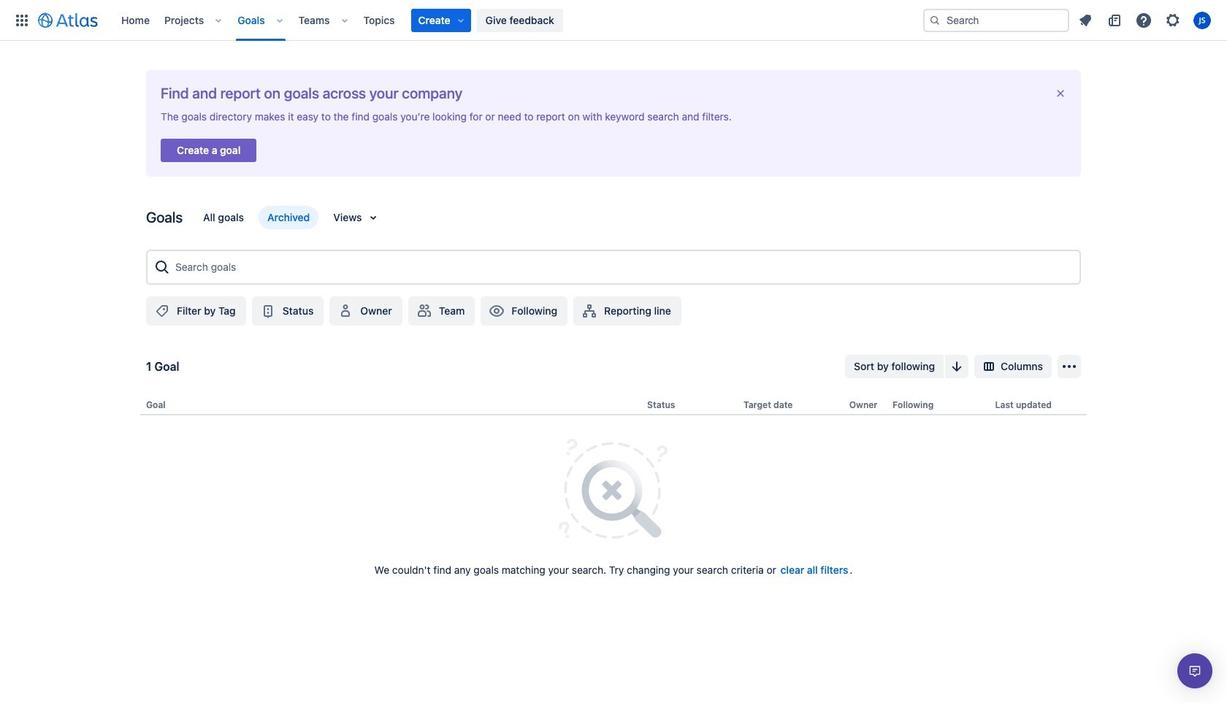 Task type: describe. For each thing, give the bounding box(es) containing it.
Search goals field
[[171, 254, 1074, 280]]

open intercom messenger image
[[1186, 663, 1204, 680]]

settings image
[[1164, 11, 1182, 29]]

following image
[[488, 302, 506, 320]]

top element
[[9, 0, 923, 41]]



Task type: locate. For each thing, give the bounding box(es) containing it.
status image
[[259, 302, 277, 320]]

close banner image
[[1055, 88, 1066, 99]]

switch to... image
[[13, 11, 31, 29]]

account image
[[1194, 11, 1211, 29]]

search goals image
[[153, 259, 171, 276]]

banner
[[0, 0, 1227, 41]]

notifications image
[[1077, 11, 1094, 29]]

reverse sort order image
[[948, 358, 966, 375]]

label image
[[153, 302, 171, 320]]

help image
[[1135, 11, 1153, 29]]

search image
[[929, 14, 941, 26]]

Search field
[[923, 8, 1069, 32]]



Task type: vqa. For each thing, say whether or not it's contained in the screenshot.
the an external link icon
no



